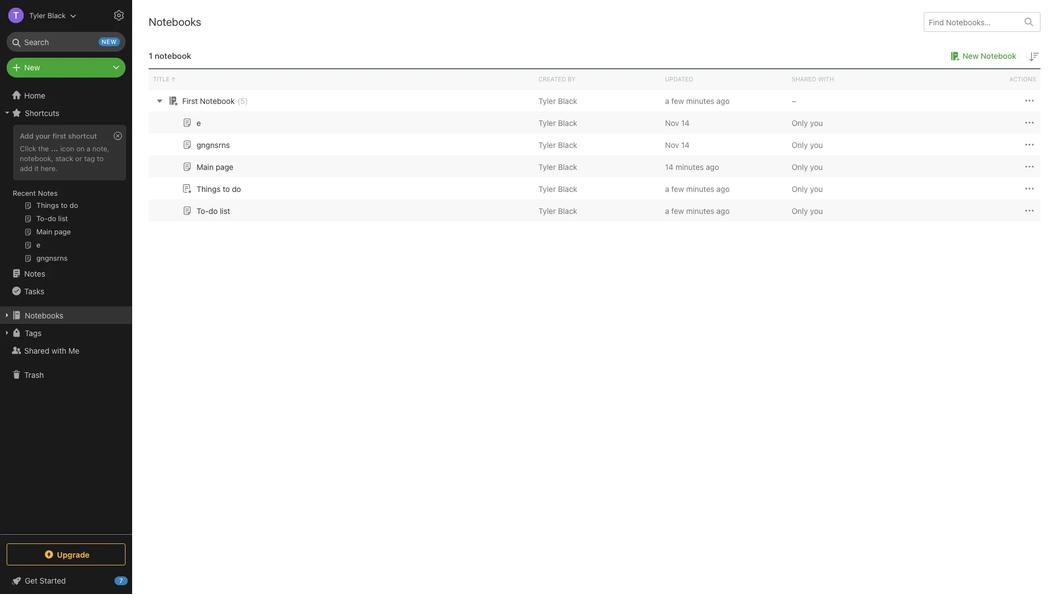 Task type: vqa. For each thing, say whether or not it's contained in the screenshot.


Task type: locate. For each thing, give the bounding box(es) containing it.
1 vertical spatial few
[[672, 184, 684, 194]]

1 horizontal spatial new
[[963, 51, 979, 61]]

tyler inside tyler black field
[[29, 11, 46, 20]]

more actions field inside things to do row
[[1023, 182, 1037, 196]]

gngnsrns
[[197, 140, 230, 150]]

0 vertical spatial nov 14
[[665, 118, 690, 128]]

nov for e
[[665, 118, 679, 128]]

0 vertical spatial few
[[672, 96, 684, 105]]

a few minutes ago for things to do
[[665, 184, 730, 194]]

2 vertical spatial a few minutes ago
[[665, 206, 730, 216]]

main
[[197, 162, 214, 172]]

title
[[153, 75, 170, 83]]

notebooks up notebook
[[149, 15, 201, 28]]

created by
[[539, 75, 576, 83]]

actions
[[1010, 75, 1037, 83]]

you inside things to do row
[[810, 184, 823, 194]]

you
[[810, 118, 823, 128], [810, 140, 823, 150], [810, 162, 823, 172], [810, 184, 823, 194], [810, 206, 823, 216]]

tyler black down the created by at top
[[539, 96, 578, 105]]

home
[[24, 91, 45, 100]]

1 only from the top
[[792, 118, 808, 128]]

tyler black inside to-do list row
[[539, 206, 578, 216]]

notes inside notes link
[[24, 269, 45, 278]]

black inside gngnsrns row
[[558, 140, 578, 150]]

2 a few minutes ago from the top
[[665, 184, 730, 194]]

updated button
[[661, 69, 788, 89]]

new inside button
[[963, 51, 979, 61]]

tyler black
[[29, 11, 66, 20], [539, 96, 578, 105], [539, 118, 578, 128], [539, 140, 578, 150], [539, 162, 578, 172], [539, 184, 578, 194], [539, 206, 578, 216]]

you for to
[[810, 184, 823, 194]]

5
[[240, 96, 245, 105]]

black for things to do
[[558, 184, 578, 194]]

minutes for things to do row
[[686, 184, 715, 194]]

a for to-do list row
[[665, 206, 670, 216]]

1 horizontal spatial do
[[232, 184, 241, 194]]

5 only you from the top
[[792, 206, 823, 216]]

more actions image for things to do
[[1023, 182, 1037, 196]]

0 vertical spatial 14
[[681, 118, 690, 128]]

only inside to-do list row
[[792, 206, 808, 216]]

tyler black inside things to do row
[[539, 184, 578, 194]]

only inside things to do row
[[792, 184, 808, 194]]

a inside things to do row
[[665, 184, 670, 194]]

14 for gngnsrns
[[681, 140, 690, 150]]

tyler black inside e row
[[539, 118, 578, 128]]

Account field
[[0, 4, 77, 26]]

black down e row
[[558, 140, 578, 150]]

shared with button
[[788, 69, 914, 89]]

2 vertical spatial few
[[672, 206, 684, 216]]

new notebook
[[963, 51, 1017, 61]]

notes right the recent
[[38, 189, 58, 198]]

black up gngnsrns row
[[558, 118, 578, 128]]

nov 14 inside e row
[[665, 118, 690, 128]]

shared
[[792, 75, 817, 83]]

row group containing first notebook
[[149, 90, 1041, 222]]

more actions image inside main page row
[[1023, 160, 1037, 174]]

only you inside main page row
[[792, 162, 823, 172]]

only you for to
[[792, 184, 823, 194]]

0 vertical spatial notebooks
[[149, 15, 201, 28]]

tyler black for e
[[539, 118, 578, 128]]

notebooks up tags
[[25, 311, 63, 320]]

0 vertical spatial notebook
[[981, 51, 1017, 61]]

a
[[665, 96, 670, 105], [87, 144, 90, 153], [665, 184, 670, 194], [665, 206, 670, 216]]

add your first shortcut
[[20, 132, 97, 140]]

do inside to-do list button
[[209, 206, 218, 216]]

nov 14 down the updated at the right of the page
[[665, 118, 690, 128]]

shortcuts
[[25, 108, 59, 118]]

14
[[681, 118, 690, 128], [681, 140, 690, 150], [665, 162, 674, 172]]

main page
[[197, 162, 234, 172]]

nov
[[665, 118, 679, 128], [665, 140, 679, 150]]

ago inside things to do row
[[717, 184, 730, 194]]

nov 14
[[665, 118, 690, 128], [665, 140, 690, 150]]

minutes inside things to do row
[[686, 184, 715, 194]]

3 you from the top
[[810, 162, 823, 172]]

note,
[[92, 144, 109, 153]]

black inside to-do list row
[[558, 206, 578, 216]]

main page row
[[149, 156, 1041, 178]]

0 horizontal spatial do
[[209, 206, 218, 216]]

a for first notebook row
[[665, 96, 670, 105]]

black down things to do row
[[558, 206, 578, 216]]

minutes for to-do list row
[[686, 206, 715, 216]]

1 vertical spatial a few minutes ago
[[665, 184, 730, 194]]

add
[[20, 164, 32, 173]]

1 vertical spatial notebooks
[[25, 311, 63, 320]]

tyler
[[29, 11, 46, 20], [539, 96, 556, 105], [539, 118, 556, 128], [539, 140, 556, 150], [539, 162, 556, 172], [539, 184, 556, 194], [539, 206, 556, 216]]

more actions image
[[1023, 116, 1037, 130], [1023, 138, 1037, 152], [1023, 204, 1037, 218]]

recent
[[13, 189, 36, 198]]

notebook left "("
[[200, 96, 235, 105]]

group
[[0, 122, 132, 269]]

new notebook button
[[948, 50, 1017, 63]]

to
[[97, 154, 104, 163], [223, 184, 230, 194]]

1 vertical spatial nov 14
[[665, 140, 690, 150]]

black down by
[[558, 96, 578, 105]]

nov up 14 minutes ago
[[665, 140, 679, 150]]

3 more actions image from the top
[[1023, 204, 1037, 218]]

1 vertical spatial do
[[209, 206, 218, 216]]

list
[[220, 206, 230, 216]]

...
[[51, 144, 58, 153]]

4 you from the top
[[810, 184, 823, 194]]

new inside popup button
[[24, 63, 40, 72]]

tyler black inside gngnsrns row
[[539, 140, 578, 150]]

tyler black for to-do list
[[539, 206, 578, 216]]

to right things
[[223, 184, 230, 194]]

more actions image for to-do list
[[1023, 204, 1037, 218]]

(
[[238, 96, 240, 105]]

tyler black up to-do list row
[[539, 184, 578, 194]]

1 nov 14 from the top
[[665, 118, 690, 128]]

minutes for first notebook row
[[686, 96, 715, 105]]

1 vertical spatial notebook
[[200, 96, 235, 105]]

first
[[182, 96, 198, 105]]

actions button
[[914, 69, 1041, 89]]

2 few from the top
[[672, 184, 684, 194]]

5 only from the top
[[792, 206, 808, 216]]

1 horizontal spatial to
[[223, 184, 230, 194]]

trash link
[[0, 366, 132, 384]]

few
[[672, 96, 684, 105], [672, 184, 684, 194], [672, 206, 684, 216]]

2 only you from the top
[[792, 140, 823, 150]]

to down note,
[[97, 154, 104, 163]]

2 only from the top
[[792, 140, 808, 150]]

more actions image inside gngnsrns row
[[1023, 138, 1037, 152]]

1 horizontal spatial notebook
[[981, 51, 1017, 61]]

only you inside gngnsrns row
[[792, 140, 823, 150]]

3 only from the top
[[792, 162, 808, 172]]

2 vertical spatial more actions image
[[1023, 204, 1037, 218]]

ago inside first notebook row
[[717, 96, 730, 105]]

black inside things to do row
[[558, 184, 578, 194]]

upgrade button
[[7, 544, 126, 566]]

a few minutes ago inside first notebook row
[[665, 96, 730, 105]]

1 vertical spatial more actions image
[[1023, 160, 1037, 174]]

notebook
[[981, 51, 1017, 61], [200, 96, 235, 105]]

to inside button
[[223, 184, 230, 194]]

More actions field
[[1023, 94, 1037, 107], [1023, 116, 1037, 130], [1023, 138, 1037, 152], [1023, 160, 1037, 174], [1023, 182, 1037, 196], [1023, 204, 1037, 218]]

notebooks
[[149, 15, 201, 28], [25, 311, 63, 320]]

shared with
[[792, 75, 834, 83]]

ago inside to-do list row
[[717, 206, 730, 216]]

only you for page
[[792, 162, 823, 172]]

you for page
[[810, 162, 823, 172]]

a few minutes ago
[[665, 96, 730, 105], [665, 184, 730, 194], [665, 206, 730, 216]]

new
[[963, 51, 979, 61], [24, 63, 40, 72]]

0 horizontal spatial notebooks
[[25, 311, 63, 320]]

3 few from the top
[[672, 206, 684, 216]]

1 vertical spatial new
[[24, 63, 40, 72]]

me
[[68, 346, 79, 356]]

your
[[35, 132, 51, 140]]

only you
[[792, 118, 823, 128], [792, 140, 823, 150], [792, 162, 823, 172], [792, 184, 823, 194], [792, 206, 823, 216]]

1 a few minutes ago from the top
[[665, 96, 730, 105]]

1 vertical spatial nov
[[665, 140, 679, 150]]

tyler black inside first notebook row
[[539, 96, 578, 105]]

minutes
[[686, 96, 715, 105], [676, 162, 704, 172], [686, 184, 715, 194], [686, 206, 715, 216]]

3 a few minutes ago from the top
[[665, 206, 730, 216]]

0 vertical spatial do
[[232, 184, 241, 194]]

3 only you from the top
[[792, 162, 823, 172]]

few inside to-do list row
[[672, 206, 684, 216]]

shared with me link
[[0, 342, 132, 360]]

notes up tasks
[[24, 269, 45, 278]]

0 horizontal spatial notebook
[[200, 96, 235, 105]]

5 more actions field from the top
[[1023, 182, 1037, 196]]

tree containing home
[[0, 86, 132, 534]]

more actions image inside to-do list row
[[1023, 204, 1037, 218]]

more actions field for gngnsrns
[[1023, 138, 1037, 152]]

more actions image inside things to do row
[[1023, 182, 1037, 196]]

only for do
[[792, 206, 808, 216]]

a few minutes ago inside things to do row
[[665, 184, 730, 194]]

main page button
[[181, 160, 234, 173]]

nov inside gngnsrns row
[[665, 140, 679, 150]]

a inside to-do list row
[[665, 206, 670, 216]]

1 only you from the top
[[792, 118, 823, 128]]

the
[[38, 144, 49, 153]]

new up the actions button
[[963, 51, 979, 61]]

more actions field inside gngnsrns row
[[1023, 138, 1037, 152]]

0 horizontal spatial new
[[24, 63, 40, 72]]

you inside e row
[[810, 118, 823, 128]]

first notebook row
[[149, 90, 1041, 112]]

click
[[20, 144, 36, 153]]

group inside tree
[[0, 122, 132, 269]]

notebook inside row
[[200, 96, 235, 105]]

to-
[[197, 206, 209, 216]]

new up home
[[24, 63, 40, 72]]

black up to-do list row
[[558, 184, 578, 194]]

tyler black inside main page row
[[539, 162, 578, 172]]

1 vertical spatial 14
[[681, 140, 690, 150]]

tyler black for gngnsrns
[[539, 140, 578, 150]]

tyler inside e row
[[539, 118, 556, 128]]

notebook for first
[[200, 96, 235, 105]]

2 more actions image from the top
[[1023, 138, 1037, 152]]

tyler for e
[[539, 118, 556, 128]]

tyler inside to-do list row
[[539, 206, 556, 216]]

few inside things to do row
[[672, 184, 684, 194]]

notebook inside button
[[981, 51, 1017, 61]]

tree
[[0, 86, 132, 534]]

things
[[197, 184, 221, 194]]

a few minutes ago inside to-do list row
[[665, 206, 730, 216]]

notebook up the actions button
[[981, 51, 1017, 61]]

1 vertical spatial more actions image
[[1023, 138, 1037, 152]]

4 more actions field from the top
[[1023, 160, 1037, 174]]

click the ...
[[20, 144, 58, 153]]

title button
[[149, 69, 534, 89]]

tyler black for things to do
[[539, 184, 578, 194]]

2 nov 14 from the top
[[665, 140, 690, 150]]

a for things to do row
[[665, 184, 670, 194]]

tyler inside gngnsrns row
[[539, 140, 556, 150]]

14 minutes ago
[[665, 162, 719, 172]]

Sort field
[[1028, 50, 1041, 63]]

1 more actions field from the top
[[1023, 94, 1037, 107]]

expand notebooks image
[[3, 311, 12, 320]]

0 vertical spatial to
[[97, 154, 104, 163]]

nov 14 up 14 minutes ago
[[665, 140, 690, 150]]

settings image
[[112, 9, 126, 22]]

0 vertical spatial new
[[963, 51, 979, 61]]

2 more actions field from the top
[[1023, 116, 1037, 130]]

only you inside things to do row
[[792, 184, 823, 194]]

tyler inside main page row
[[539, 162, 556, 172]]

a inside icon on a note, notebook, stack or tag to add it here.
[[87, 144, 90, 153]]

2 vertical spatial more actions image
[[1023, 182, 1037, 196]]

icon on a note, notebook, stack or tag to add it here.
[[20, 144, 109, 173]]

nov 14 inside gngnsrns row
[[665, 140, 690, 150]]

minutes inside first notebook row
[[686, 96, 715, 105]]

2 vertical spatial 14
[[665, 162, 674, 172]]

gngnsrns row
[[149, 134, 1041, 156]]

tyler black up main page row
[[539, 140, 578, 150]]

black
[[48, 11, 66, 20], [558, 96, 578, 105], [558, 118, 578, 128], [558, 140, 578, 150], [558, 162, 578, 172], [558, 184, 578, 194], [558, 206, 578, 216]]

ago for to-do list row
[[717, 206, 730, 216]]

tyler black down gngnsrns row
[[539, 162, 578, 172]]

tyler black up search text field
[[29, 11, 66, 20]]

notebooks inside tree
[[25, 311, 63, 320]]

group containing add your first shortcut
[[0, 122, 132, 269]]

ago
[[717, 96, 730, 105], [706, 162, 719, 172], [717, 184, 730, 194], [717, 206, 730, 216]]

upgrade
[[57, 551, 90, 560]]

2 nov from the top
[[665, 140, 679, 150]]

14 inside gngnsrns row
[[681, 140, 690, 150]]

1 vertical spatial to
[[223, 184, 230, 194]]

or
[[75, 154, 82, 163]]

only you inside to-do list row
[[792, 206, 823, 216]]

more actions field for to-do list
[[1023, 204, 1037, 218]]

minutes inside to-do list row
[[686, 206, 715, 216]]

3 more actions field from the top
[[1023, 138, 1037, 152]]

you inside to-do list row
[[810, 206, 823, 216]]

black up things to do row
[[558, 162, 578, 172]]

7
[[119, 578, 123, 585]]

few inside first notebook row
[[672, 96, 684, 105]]

to-do list 5 element
[[197, 206, 230, 216]]

black for gngnsrns
[[558, 140, 578, 150]]

nov down the updated at the right of the page
[[665, 118, 679, 128]]

sort options image
[[1028, 50, 1041, 63]]

2 more actions image from the top
[[1023, 160, 1037, 174]]

nov inside e row
[[665, 118, 679, 128]]

1 nov from the top
[[665, 118, 679, 128]]

started
[[40, 577, 66, 586]]

black inside first notebook row
[[558, 96, 578, 105]]

do down page
[[232, 184, 241, 194]]

more actions image
[[1023, 94, 1037, 107], [1023, 160, 1037, 174], [1023, 182, 1037, 196]]

Search text field
[[14, 32, 118, 52]]

0 vertical spatial more actions image
[[1023, 94, 1037, 107]]

new for new notebook
[[963, 51, 979, 61]]

1 you from the top
[[810, 118, 823, 128]]

nov for gngnsrns
[[665, 140, 679, 150]]

new button
[[7, 58, 126, 78]]

more actions field for things to do
[[1023, 182, 1037, 196]]

only you inside e row
[[792, 118, 823, 128]]

0 vertical spatial a few minutes ago
[[665, 96, 730, 105]]

stack
[[55, 154, 73, 163]]

more actions field inside e row
[[1023, 116, 1037, 130]]

expand tags image
[[3, 329, 12, 338]]

1 more actions image from the top
[[1023, 94, 1037, 107]]

2 you from the top
[[810, 140, 823, 150]]

4 only from the top
[[792, 184, 808, 194]]

only inside main page row
[[792, 162, 808, 172]]

do
[[232, 184, 241, 194], [209, 206, 218, 216]]

notes
[[38, 189, 58, 198], [24, 269, 45, 278]]

things to do
[[197, 184, 241, 194]]

more actions field inside first notebook row
[[1023, 94, 1037, 107]]

notes link
[[0, 265, 132, 283]]

row group
[[149, 90, 1041, 222]]

a inside first notebook row
[[665, 96, 670, 105]]

0 vertical spatial more actions image
[[1023, 116, 1037, 130]]

tyler black down things to do row
[[539, 206, 578, 216]]

1 few from the top
[[672, 96, 684, 105]]

1 more actions image from the top
[[1023, 116, 1037, 130]]

0 horizontal spatial to
[[97, 154, 104, 163]]

4 only you from the top
[[792, 184, 823, 194]]

3 more actions image from the top
[[1023, 182, 1037, 196]]

minutes inside main page row
[[676, 162, 704, 172]]

more actions image inside e row
[[1023, 116, 1037, 130]]

do left list at the left top
[[209, 206, 218, 216]]

0 vertical spatial nov
[[665, 118, 679, 128]]

on
[[76, 144, 85, 153]]

tyler black for main page
[[539, 162, 578, 172]]

ago for things to do row
[[717, 184, 730, 194]]

black up search text field
[[48, 11, 66, 20]]

tyler black up gngnsrns row
[[539, 118, 578, 128]]

black inside e row
[[558, 118, 578, 128]]

you inside main page row
[[810, 162, 823, 172]]

more actions field inside to-do list row
[[1023, 204, 1037, 218]]

14 inside e row
[[681, 118, 690, 128]]

black inside main page row
[[558, 162, 578, 172]]

6 more actions field from the top
[[1023, 204, 1037, 218]]

5 you from the top
[[810, 206, 823, 216]]

1 vertical spatial notes
[[24, 269, 45, 278]]

tyler inside things to do row
[[539, 184, 556, 194]]

arrow image
[[153, 94, 166, 107]]

more actions field inside main page row
[[1023, 160, 1037, 174]]



Task type: describe. For each thing, give the bounding box(es) containing it.
things to do 4 element
[[197, 184, 241, 194]]

tyler for things to do
[[539, 184, 556, 194]]

new search field
[[14, 32, 120, 52]]

more actions image for gngnsrns
[[1023, 138, 1037, 152]]

to-do list row
[[149, 200, 1041, 222]]

new
[[102, 38, 117, 45]]

nov 14 for e
[[665, 118, 690, 128]]

only inside gngnsrns row
[[792, 140, 808, 150]]

more actions field for e
[[1023, 116, 1037, 130]]

recent notes
[[13, 189, 58, 198]]

get
[[25, 577, 38, 586]]

tasks button
[[0, 283, 132, 300]]

created
[[539, 75, 566, 83]]

e 1 element
[[197, 118, 201, 128]]

only for to
[[792, 184, 808, 194]]

first
[[52, 132, 66, 140]]

tyler black inside field
[[29, 11, 66, 20]]

you for do
[[810, 206, 823, 216]]

you inside gngnsrns row
[[810, 140, 823, 150]]

get started
[[25, 577, 66, 586]]

icon
[[60, 144, 74, 153]]

few for things to do
[[672, 184, 684, 194]]

1 horizontal spatial notebooks
[[149, 15, 201, 28]]

with
[[51, 346, 66, 356]]

it
[[34, 164, 39, 173]]

ago inside main page row
[[706, 162, 719, 172]]

home link
[[0, 86, 132, 104]]

black for main page
[[558, 162, 578, 172]]

)
[[245, 96, 248, 105]]

ago for first notebook row
[[717, 96, 730, 105]]

new for new
[[24, 63, 40, 72]]

black for e
[[558, 118, 578, 128]]

tags button
[[0, 324, 132, 342]]

a few minutes ago for to-do list
[[665, 206, 730, 216]]

only inside e row
[[792, 118, 808, 128]]

updated
[[665, 75, 694, 83]]

created by button
[[534, 69, 661, 89]]

tag
[[84, 154, 95, 163]]

–
[[792, 96, 796, 105]]

1
[[149, 51, 153, 61]]

shared with me
[[24, 346, 79, 356]]

only you for do
[[792, 206, 823, 216]]

black for to-do list
[[558, 206, 578, 216]]

with
[[818, 75, 834, 83]]

gngnsrns 2 element
[[197, 140, 230, 150]]

tasks
[[24, 287, 44, 296]]

Find Notebooks… text field
[[925, 13, 1018, 31]]

nov 14 for gngnsrns
[[665, 140, 690, 150]]

tyler for main page
[[539, 162, 556, 172]]

e row
[[149, 112, 1041, 134]]

by
[[568, 75, 576, 83]]

notebooks link
[[0, 307, 132, 324]]

14 inside main page row
[[665, 162, 674, 172]]

gngnsrns button
[[181, 138, 230, 151]]

shortcuts button
[[0, 104, 132, 122]]

main page 3 element
[[197, 162, 234, 172]]

notebook
[[155, 51, 191, 61]]

e button
[[181, 116, 201, 129]]

14 for e
[[681, 118, 690, 128]]

e
[[197, 118, 201, 128]]

Help and Learning task checklist field
[[0, 573, 132, 590]]

more actions image for main page
[[1023, 160, 1037, 174]]

first notebook ( 5 )
[[182, 96, 248, 105]]

few for to-do list
[[672, 206, 684, 216]]

page
[[216, 162, 234, 172]]

notebook,
[[20, 154, 53, 163]]

1 notebook
[[149, 51, 191, 61]]

click to collapse image
[[128, 574, 136, 588]]

do inside things to do button
[[232, 184, 241, 194]]

tyler for gngnsrns
[[539, 140, 556, 150]]

more actions image for e
[[1023, 116, 1037, 130]]

to-do list
[[197, 206, 230, 216]]

tags
[[25, 329, 42, 338]]

to inside icon on a note, notebook, stack or tag to add it here.
[[97, 154, 104, 163]]

only for page
[[792, 162, 808, 172]]

tyler inside first notebook row
[[539, 96, 556, 105]]

shortcut
[[68, 132, 97, 140]]

add
[[20, 132, 33, 140]]

shared
[[24, 346, 49, 356]]

row group inside the notebooks element
[[149, 90, 1041, 222]]

trash
[[24, 370, 44, 380]]

notebook for new
[[981, 51, 1017, 61]]

0 vertical spatial notes
[[38, 189, 58, 198]]

more actions field for main page
[[1023, 160, 1037, 174]]

things to do row
[[149, 178, 1041, 200]]

notebooks element
[[132, 0, 1058, 595]]

things to do button
[[181, 182, 241, 196]]

black inside field
[[48, 11, 66, 20]]

tyler for to-do list
[[539, 206, 556, 216]]

to-do list button
[[181, 204, 230, 218]]

here.
[[41, 164, 58, 173]]



